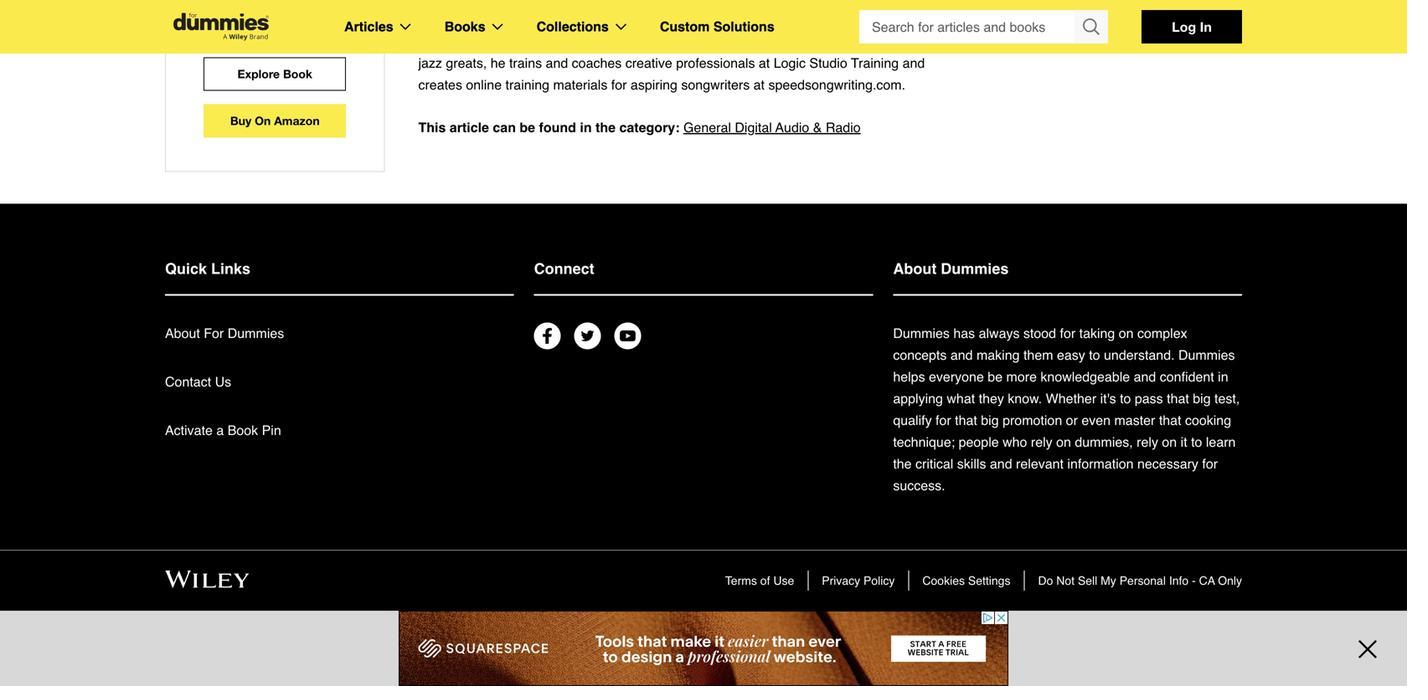 Task type: vqa. For each thing, say whether or not it's contained in the screenshot.
the "graham"
yes



Task type: describe. For each thing, give the bounding box(es) containing it.
audio
[[776, 120, 809, 135]]

0 vertical spatial big
[[1193, 391, 1211, 407]]

privacy policy
[[822, 575, 895, 588]]

only
[[1218, 575, 1242, 588]]

2 rely from the left
[[1137, 435, 1158, 450]]

&
[[813, 120, 822, 135]]

graham
[[570, 12, 619, 27]]

making
[[977, 348, 1020, 363]]

critical
[[916, 457, 954, 472]]

more
[[1006, 370, 1037, 385]]

explore
[[237, 67, 280, 81]]

books
[[445, 19, 486, 34]]

dummies up confident
[[1179, 348, 1235, 363]]

what
[[947, 391, 975, 407]]

that down confident
[[1167, 391, 1189, 407]]

aspiring
[[631, 77, 678, 93]]

terms of use link
[[725, 575, 794, 588]]

instrumentalist,
[[836, 12, 926, 27]]

and down has
[[951, 348, 973, 363]]

they
[[979, 391, 1004, 407]]

in
[[1200, 19, 1212, 35]]

cookie consent banner dialog
[[0, 627, 1407, 687]]

multi-
[[803, 12, 836, 27]]

0 horizontal spatial to
[[1089, 348, 1100, 363]]

of
[[760, 575, 770, 588]]

whether
[[1046, 391, 1097, 407]]

the inside is a singer/songwriter, multi-instrumentalist, jazz- trained keyboard player, and audio expert. when he's not sharing the stage with rock and jazz greats, he trains and coaches creative professionals at logic studio training and creates online training materials for aspiring songwriters at speedsongwriting.com.
[[809, 34, 828, 49]]

1 rely from the left
[[1031, 435, 1053, 450]]

that down what
[[955, 413, 977, 429]]

about for about for dummies
[[165, 326, 200, 341]]

learn
[[1206, 435, 1236, 450]]

general digital audio & radio link
[[684, 117, 861, 139]]

about for dummies link
[[165, 326, 284, 341]]

found
[[539, 120, 576, 135]]

this
[[418, 120, 446, 135]]

privacy
[[822, 575, 860, 588]]

expert.
[[628, 34, 669, 49]]

0 horizontal spatial on
[[1056, 435, 1071, 450]]

for up "easy"
[[1060, 326, 1076, 341]]

pass
[[1135, 391, 1163, 407]]

stood
[[1024, 326, 1056, 341]]

rock
[[896, 34, 921, 49]]

cookies
[[923, 575, 965, 588]]

for
[[204, 326, 224, 341]]

2 vertical spatial to
[[1191, 435, 1202, 450]]

about for about dummies
[[893, 261, 937, 278]]

master
[[1114, 413, 1155, 429]]

a for is
[[683, 12, 691, 27]]

about dummies
[[893, 261, 1009, 278]]

1 vertical spatial book
[[228, 423, 258, 439]]

0 vertical spatial at
[[759, 55, 770, 71]]

buy on amazon link
[[204, 104, 346, 138]]

0 vertical spatial be
[[520, 120, 535, 135]]

activate a book pin link
[[165, 423, 281, 439]]

dummies up concepts
[[893, 326, 950, 341]]

-
[[1192, 575, 1196, 588]]

everyone
[[929, 370, 984, 385]]

greats,
[[446, 55, 487, 71]]

pin
[[262, 423, 281, 439]]

logic
[[774, 55, 806, 71]]

or
[[1066, 413, 1078, 429]]

dummies has always stood for taking on complex concepts and making them easy to understand. dummies helps everyone be more knowledgeable and confident in applying what they know. whether it's to pass that big test, qualify for that big promotion or even master that cooking technique; people who rely on dummies, rely on it to learn the critical skills and relevant information necessary for success.
[[893, 326, 1240, 494]]

about for dummies
[[165, 326, 284, 341]]

logo image
[[165, 13, 277, 41]]

and up pass
[[1134, 370, 1156, 385]]

and down player,
[[546, 55, 568, 71]]

the left open book categories icon
[[461, 12, 481, 27]]

amazon
[[274, 114, 320, 128]]

training
[[506, 77, 550, 93]]

the left category:
[[596, 120, 616, 135]]

open collections list image
[[616, 23, 626, 30]]

necessary
[[1138, 457, 1199, 472]]

0 horizontal spatial in
[[580, 120, 592, 135]]

concepts
[[893, 348, 947, 363]]

activate
[[165, 423, 213, 439]]

0 vertical spatial advertisement element
[[998, 237, 1249, 446]]

online
[[466, 77, 502, 93]]

trains
[[509, 55, 542, 71]]

graham english link
[[570, 12, 666, 27]]

can
[[493, 120, 516, 135]]

technique;
[[893, 435, 955, 450]]

connect
[[534, 261, 594, 278]]

songwriters
[[681, 77, 750, 93]]

do
[[1038, 575, 1053, 588]]

2 horizontal spatial on
[[1162, 435, 1177, 450]]

information
[[1068, 457, 1134, 472]]

log in
[[1172, 19, 1212, 35]]

jazz-
[[930, 12, 958, 27]]

quick links
[[165, 261, 250, 278]]

confident
[[1160, 370, 1214, 385]]

for down what
[[936, 413, 951, 429]]

is
[[670, 12, 680, 27]]

on
[[255, 114, 271, 128]]

always
[[979, 326, 1020, 341]]

trained
[[418, 34, 459, 49]]

jazz
[[418, 55, 442, 71]]

solutions
[[714, 19, 775, 34]]

dummies up has
[[941, 261, 1009, 278]]

ca
[[1199, 575, 1215, 588]]

speedsongwriting.com.
[[769, 77, 906, 93]]

audio
[[591, 34, 624, 49]]

singer/songwriter,
[[695, 12, 800, 27]]

log
[[1172, 19, 1196, 35]]



Task type: locate. For each thing, give the bounding box(es) containing it.
0 vertical spatial to
[[1089, 348, 1100, 363]]

on down the or
[[1056, 435, 1071, 450]]

a right is
[[683, 12, 691, 27]]

the down 'multi-'
[[809, 34, 828, 49]]

dummies
[[941, 261, 1009, 278], [228, 326, 284, 341], [893, 326, 950, 341], [1179, 348, 1235, 363]]

a
[[683, 12, 691, 27], [216, 423, 224, 439]]

0 horizontal spatial be
[[520, 120, 535, 135]]

0 vertical spatial about
[[418, 12, 457, 27]]

0 vertical spatial book
[[283, 67, 312, 81]]

about the book author:
[[418, 12, 570, 27]]

at up digital on the top of the page
[[754, 77, 765, 93]]

relevant
[[1016, 457, 1064, 472]]

1 horizontal spatial in
[[1218, 370, 1229, 385]]

1 horizontal spatial be
[[988, 370, 1003, 385]]

open article categories image
[[400, 23, 411, 30]]

policy
[[864, 575, 895, 588]]

1 horizontal spatial on
[[1119, 326, 1134, 341]]

success.
[[893, 478, 945, 494]]

has
[[954, 326, 975, 341]]

activate a book pin
[[165, 423, 281, 439]]

dummies,
[[1075, 435, 1133, 450]]

1 vertical spatial a
[[216, 423, 224, 439]]

1 horizontal spatial rely
[[1137, 435, 1158, 450]]

1 vertical spatial at
[[754, 77, 765, 93]]

1 vertical spatial big
[[981, 413, 999, 429]]

1 vertical spatial about
[[893, 261, 937, 278]]

qualify
[[893, 413, 932, 429]]

knowledgeable
[[1041, 370, 1130, 385]]

to right it
[[1191, 435, 1202, 450]]

my
[[1101, 575, 1116, 588]]

applying
[[893, 391, 943, 407]]

creative
[[626, 55, 672, 71]]

settings
[[968, 575, 1011, 588]]

taking
[[1079, 326, 1115, 341]]

coaches
[[572, 55, 622, 71]]

digital
[[735, 120, 772, 135]]

studio
[[810, 55, 848, 71]]

personal
[[1120, 575, 1166, 588]]

0 horizontal spatial rely
[[1031, 435, 1053, 450]]

it
[[1181, 435, 1188, 450]]

big down they
[[981, 413, 999, 429]]

people
[[959, 435, 999, 450]]

radio
[[826, 120, 861, 135]]

cooking
[[1185, 413, 1231, 429]]

it's
[[1100, 391, 1116, 407]]

the up success.
[[893, 457, 912, 472]]

1 vertical spatial be
[[988, 370, 1003, 385]]

cookies settings
[[923, 575, 1011, 588]]

he
[[491, 55, 506, 71]]

0 horizontal spatial big
[[981, 413, 999, 429]]

Search for articles and books text field
[[859, 10, 1076, 44]]

the inside the dummies has always stood for taking on complex concepts and making them easy to understand. dummies helps everyone be more knowledgeable and confident in applying what they know. whether it's to pass that big test, qualify for that big promotion or even master that cooking technique; people who rely on dummies, rely on it to learn the critical skills and relevant information necessary for success.
[[893, 457, 912, 472]]

be inside the dummies has always stood for taking on complex concepts and making them easy to understand. dummies helps everyone be more knowledgeable and confident in applying what they know. whether it's to pass that big test, qualify for that big promotion or even master that cooking technique; people who rely on dummies, rely on it to learn the critical skills and relevant information necessary for success.
[[988, 370, 1003, 385]]

1 vertical spatial in
[[1218, 370, 1229, 385]]

dummies right for
[[228, 326, 284, 341]]

1 vertical spatial to
[[1120, 391, 1131, 407]]

a right activate
[[216, 423, 224, 439]]

keyboard
[[463, 34, 518, 49]]

in right found
[[580, 120, 592, 135]]

book image image
[[217, 0, 333, 31]]

and down 'jazz-'
[[925, 34, 947, 49]]

contact
[[165, 375, 211, 390]]

to
[[1089, 348, 1100, 363], [1120, 391, 1131, 407], [1191, 435, 1202, 450]]

custom solutions link
[[660, 16, 775, 38]]

big
[[1193, 391, 1211, 407], [981, 413, 999, 429]]

test,
[[1215, 391, 1240, 407]]

on up understand.
[[1119, 326, 1134, 341]]

easy
[[1057, 348, 1085, 363]]

quick
[[165, 261, 207, 278]]

who
[[1003, 435, 1027, 450]]

when
[[672, 34, 707, 49]]

materials
[[553, 77, 608, 93]]

for down the coaches
[[611, 77, 627, 93]]

articles
[[344, 19, 393, 34]]

2 horizontal spatial to
[[1191, 435, 1202, 450]]

1 horizontal spatial about
[[418, 12, 457, 27]]

article
[[450, 120, 489, 135]]

collections
[[537, 19, 609, 34]]

use
[[773, 575, 794, 588]]

links
[[211, 261, 250, 278]]

1 vertical spatial advertisement element
[[399, 611, 1009, 687]]

book left pin at the left bottom of the page
[[228, 423, 258, 439]]

and down who
[[990, 457, 1012, 472]]

2 vertical spatial about
[[165, 326, 200, 341]]

and down graham
[[565, 34, 588, 49]]

0 vertical spatial in
[[580, 120, 592, 135]]

open book categories image
[[492, 23, 503, 30]]

in inside the dummies has always stood for taking on complex concepts and making them easy to understand. dummies helps everyone be more knowledgeable and confident in applying what they know. whether it's to pass that big test, qualify for that big promotion or even master that cooking technique; people who rely on dummies, rely on it to learn the critical skills and relevant information necessary for success.
[[1218, 370, 1229, 385]]

for down learn
[[1202, 457, 1218, 472]]

to right it's
[[1120, 391, 1131, 407]]

0 horizontal spatial book
[[228, 423, 258, 439]]

1 horizontal spatial book
[[283, 67, 312, 81]]

graham english
[[570, 12, 666, 27]]

rely up relevant
[[1031, 435, 1053, 450]]

for inside is a singer/songwriter, multi-instrumentalist, jazz- trained keyboard player, and audio expert. when he's not sharing the stage with rock and jazz greats, he trains and coaches creative professionals at logic studio training and creates online training materials for aspiring songwriters at speedsongwriting.com.
[[611, 77, 627, 93]]

log in link
[[1142, 10, 1242, 44]]

info
[[1169, 575, 1189, 588]]

0 horizontal spatial a
[[216, 423, 224, 439]]

promotion
[[1003, 413, 1062, 429]]

and down rock
[[903, 55, 925, 71]]

be down making
[[988, 370, 1003, 385]]

privacy policy link
[[822, 575, 895, 588]]

be
[[520, 120, 535, 135], [988, 370, 1003, 385]]

a for activate
[[216, 423, 224, 439]]

1 horizontal spatial big
[[1193, 391, 1211, 407]]

category:
[[619, 120, 680, 135]]

0 horizontal spatial about
[[165, 326, 200, 341]]

stage
[[831, 34, 864, 49]]

be right can
[[520, 120, 535, 135]]

on left it
[[1162, 435, 1177, 450]]

to down taking
[[1089, 348, 1100, 363]]

buy
[[230, 114, 252, 128]]

this article can be found in the category: general digital audio & radio
[[418, 120, 861, 135]]

1 horizontal spatial to
[[1120, 391, 1131, 407]]

book right explore
[[283, 67, 312, 81]]

skills
[[957, 457, 986, 472]]

2 horizontal spatial about
[[893, 261, 937, 278]]

0 vertical spatial a
[[683, 12, 691, 27]]

training
[[851, 55, 899, 71]]

a inside is a singer/songwriter, multi-instrumentalist, jazz- trained keyboard player, and audio expert. when he's not sharing the stage with rock and jazz greats, he trains and coaches creative professionals at logic studio training and creates online training materials for aspiring songwriters at speedsongwriting.com.
[[683, 12, 691, 27]]

in up test,
[[1218, 370, 1229, 385]]

do not sell my personal info - ca only link
[[1038, 575, 1242, 588]]

sell
[[1078, 575, 1098, 588]]

big up "cooking"
[[1193, 391, 1211, 407]]

helps
[[893, 370, 925, 385]]

group
[[859, 10, 1108, 44]]

general
[[684, 120, 731, 135]]

sharing
[[761, 34, 805, 49]]

and
[[565, 34, 588, 49], [925, 34, 947, 49], [546, 55, 568, 71], [903, 55, 925, 71], [951, 348, 973, 363], [1134, 370, 1156, 385], [990, 457, 1012, 472]]

book
[[485, 12, 517, 27]]

that up it
[[1159, 413, 1182, 429]]

do not sell my personal info - ca only
[[1038, 575, 1242, 588]]

professionals
[[676, 55, 755, 71]]

not
[[739, 34, 758, 49]]

1 horizontal spatial a
[[683, 12, 691, 27]]

he's
[[711, 34, 735, 49]]

about for about the book author:
[[418, 12, 457, 27]]

even
[[1082, 413, 1111, 429]]

advertisement element
[[998, 237, 1249, 446], [399, 611, 1009, 687]]

explore book link
[[204, 57, 346, 91]]

not
[[1056, 575, 1075, 588]]

author:
[[520, 12, 567, 27]]

rely down master
[[1137, 435, 1158, 450]]

at left logic
[[759, 55, 770, 71]]

know.
[[1008, 391, 1042, 407]]

custom solutions
[[660, 19, 775, 34]]



